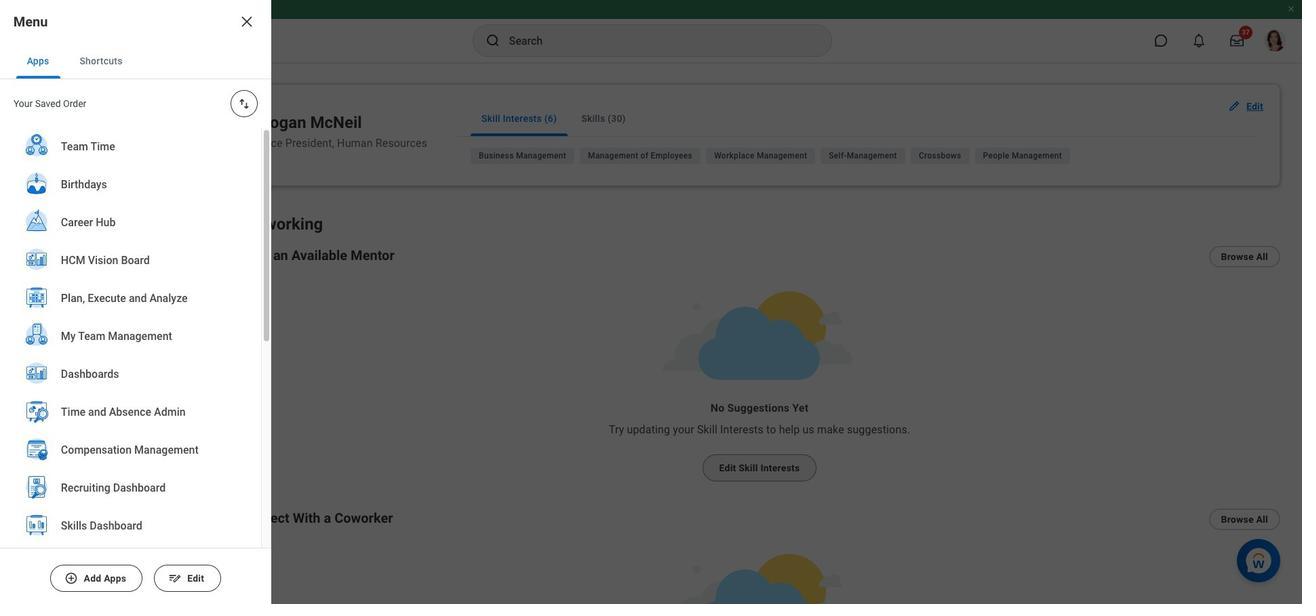 Task type: describe. For each thing, give the bounding box(es) containing it.
plus circle image
[[65, 572, 78, 586]]

sort image
[[237, 97, 251, 111]]

global navigation dialog
[[0, 0, 271, 605]]

0 horizontal spatial tab list
[[0, 43, 271, 79]]

profile logan mcneil element
[[1256, 26, 1294, 56]]

close environment banner image
[[1287, 5, 1295, 13]]

text edit image
[[168, 572, 182, 586]]

onboarding home image
[[14, 187, 30, 203]]

learning admin image
[[23, 547, 61, 583]]



Task type: locate. For each thing, give the bounding box(es) containing it.
banner
[[0, 0, 1302, 62]]

0 vertical spatial tab list
[[0, 43, 271, 79]]

search image
[[485, 33, 501, 49]]

1 vertical spatial tab list
[[454, 101, 1258, 137]]

inbox large image
[[1230, 34, 1244, 47]]

dashboard image
[[14, 149, 30, 165]]

list inside global navigation dialog
[[0, 128, 261, 605]]

list
[[0, 128, 261, 605], [0, 138, 217, 252], [471, 148, 1258, 170], [0, 318, 217, 534]]

notifications large image
[[1192, 34, 1206, 47]]

edit image
[[1227, 100, 1241, 113]]

x image
[[239, 14, 255, 30]]

timeline milestone image
[[14, 225, 30, 241]]

tab list
[[0, 43, 271, 79], [454, 101, 1258, 137]]

1 horizontal spatial tab list
[[454, 101, 1258, 137]]



Task type: vqa. For each thing, say whether or not it's contained in the screenshot.
main content
no



